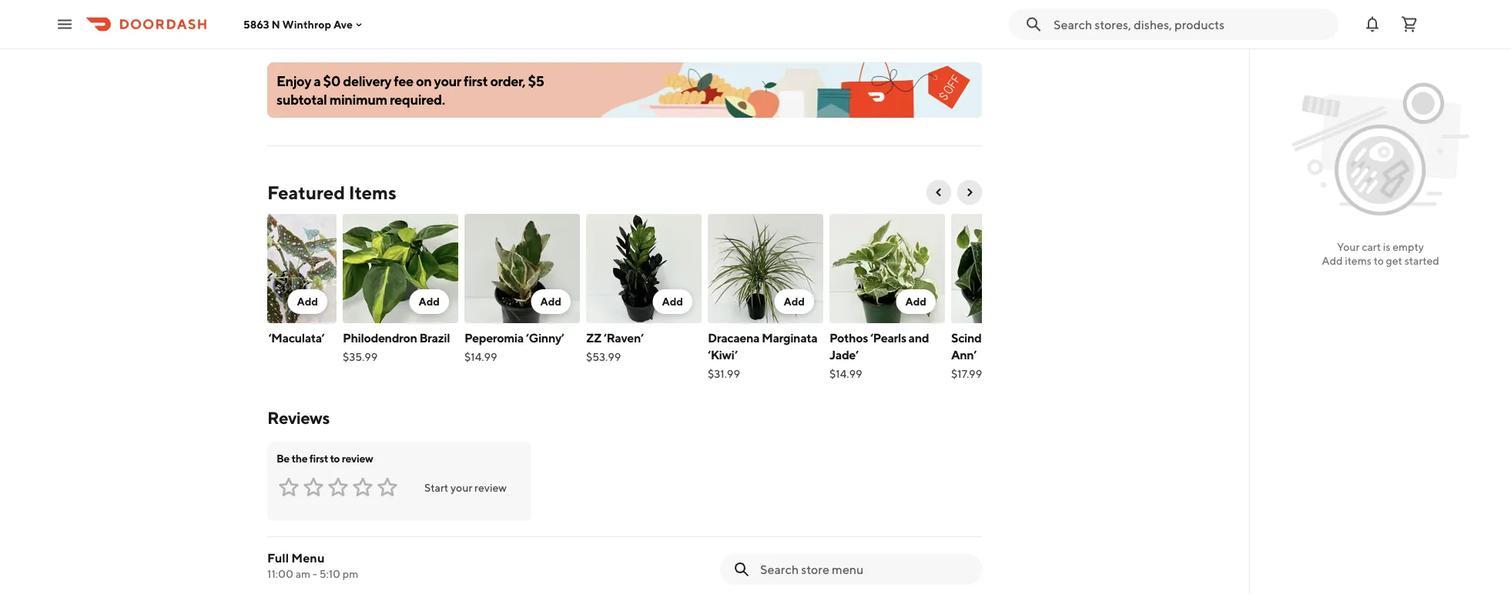 Task type: vqa. For each thing, say whether or not it's contained in the screenshot.
second Doordash from left
no



Task type: describe. For each thing, give the bounding box(es) containing it.
fee inside enjoy a $0 delivery fee on your first order, $5 subtotal minimum required.
[[394, 72, 414, 89]]

and
[[909, 331, 929, 345]]

-
[[313, 568, 317, 581]]

5863 n winthrop ave
[[243, 18, 353, 31]]

is
[[1383, 241, 1391, 253]]

menu
[[291, 551, 325, 566]]

start your review
[[424, 482, 507, 495]]

zz
[[586, 331, 602, 345]]

your inside enjoy a $0 delivery fee on your first order, $5 subtotal minimum required.
[[434, 72, 461, 89]]

'pearls
[[870, 331, 906, 345]]

empty
[[1393, 241, 1424, 253]]

previous button of carousel image
[[933, 186, 945, 199]]

required.
[[390, 91, 445, 107]]

be
[[277, 453, 290, 465]]

zz 'raven' $53.99
[[586, 331, 644, 364]]

5:10
[[319, 568, 341, 581]]

be the first to review
[[277, 453, 373, 465]]

featured items
[[267, 181, 396, 203]]

next button of carousel image
[[964, 186, 976, 199]]

'raven'
[[604, 331, 644, 345]]

begonia
[[221, 331, 266, 345]]

add inside "your cart is empty add items to get started"
[[1322, 255, 1343, 267]]

philodendron
[[343, 331, 417, 345]]

dracaena marginata 'kiwi' image
[[708, 214, 823, 324]]

to inside "your cart is empty add items to get started"
[[1374, 255, 1384, 267]]

peperomia 'ginny' image
[[464, 214, 580, 324]]

$17.99
[[951, 368, 982, 381]]

enjoy a $0 delivery fee on your first order, $5 subtotal minimum required.
[[277, 72, 544, 107]]

peperomia
[[464, 331, 524, 345]]

$5
[[528, 72, 544, 89]]

items
[[1345, 255, 1372, 267]]

your
[[1337, 241, 1360, 253]]

add button for peperomia 'ginny'
[[531, 290, 571, 314]]

add button for begonia 'maculata'
[[288, 290, 327, 314]]

0 vertical spatial delivery
[[313, 15, 352, 27]]

add button for pothos 'pearls and jade'
[[896, 290, 936, 314]]

notification bell image
[[1363, 15, 1382, 34]]

a
[[314, 72, 321, 89]]

add for peperomia
[[540, 295, 562, 308]]

order,
[[490, 72, 526, 89]]

5863 n winthrop ave button
[[243, 18, 365, 31]]

winthrop
[[282, 18, 331, 31]]

$14.99 inside peperomia 'ginny' $14.99
[[464, 351, 497, 364]]

cart
[[1362, 241, 1381, 253]]

Store search: begin typing to search for stores available on DoorDash text field
[[1054, 16, 1330, 33]]

$31.99
[[708, 368, 740, 381]]

open menu image
[[55, 15, 74, 34]]

pm
[[343, 568, 358, 581]]

the
[[291, 453, 308, 465]]

1 vertical spatial first
[[309, 453, 328, 465]]



Task type: locate. For each thing, give the bounding box(es) containing it.
fee left on
[[394, 72, 414, 89]]

4 add button from the left
[[653, 290, 693, 314]]

dracaena marginata 'kiwi' $31.99
[[708, 331, 818, 381]]

to right the
[[330, 453, 340, 465]]

$14.99 down jade'
[[830, 368, 862, 381]]

0 items, open order cart image
[[1400, 15, 1419, 34]]

first left order,
[[464, 72, 488, 89]]

pothos 'pearls and jade' $14.99
[[830, 331, 929, 381]]

add button for dracaena marginata 'kiwi'
[[774, 290, 814, 314]]

reviews link
[[267, 408, 330, 428]]

scindapsus
[[951, 331, 1013, 345]]

enjoy
[[277, 72, 311, 89]]

0 vertical spatial first
[[464, 72, 488, 89]]

'silvery
[[1015, 331, 1054, 345]]

1 vertical spatial fee
[[394, 72, 414, 89]]

add
[[1322, 255, 1343, 267], [297, 295, 318, 308], [419, 295, 440, 308], [540, 295, 562, 308], [662, 295, 683, 308], [784, 295, 805, 308], [905, 295, 927, 308]]

to left get
[[1374, 255, 1384, 267]]

1 horizontal spatial review
[[475, 482, 507, 495]]

first inside enjoy a $0 delivery fee on your first order, $5 subtotal minimum required.
[[464, 72, 488, 89]]

5 add button from the left
[[774, 290, 814, 314]]

0 horizontal spatial $14.99
[[464, 351, 497, 364]]

zz 'raven' image
[[586, 214, 702, 324]]

peperomia 'ginny' $14.99
[[464, 331, 564, 364]]

fee right ave
[[354, 15, 370, 27]]

$0
[[323, 72, 341, 89]]

featured items heading
[[267, 180, 396, 205]]

add for philodendron
[[419, 295, 440, 308]]

your right on
[[434, 72, 461, 89]]

delivery inside enjoy a $0 delivery fee on your first order, $5 subtotal minimum required.
[[343, 72, 391, 89]]

'maculata'
[[268, 331, 325, 345]]

0 vertical spatial fee
[[354, 15, 370, 27]]

Item Search search field
[[760, 562, 970, 578]]

1 vertical spatial your
[[451, 482, 472, 495]]

review right start at the left bottom of the page
[[475, 482, 507, 495]]

add for pothos
[[905, 295, 927, 308]]

am
[[296, 568, 310, 581]]

philodendron brazil image
[[343, 214, 458, 324]]

jade'
[[830, 348, 859, 362]]

ann'
[[951, 348, 977, 362]]

0 vertical spatial review
[[342, 453, 373, 465]]

$35.99
[[343, 351, 378, 364]]

$14.99 inside pothos 'pearls and jade' $14.99
[[830, 368, 862, 381]]

add button
[[288, 290, 327, 314], [409, 290, 449, 314], [531, 290, 571, 314], [653, 290, 693, 314], [774, 290, 814, 314], [896, 290, 936, 314]]

your right start at the left bottom of the page
[[451, 482, 472, 495]]

1 horizontal spatial to
[[1374, 255, 1384, 267]]

0 vertical spatial $14.99
[[464, 351, 497, 364]]

first right the
[[309, 453, 328, 465]]

0 horizontal spatial first
[[309, 453, 328, 465]]

your
[[434, 72, 461, 89], [451, 482, 472, 495]]

fee
[[354, 15, 370, 27], [394, 72, 414, 89]]

get
[[1386, 255, 1403, 267]]

add for zz
[[662, 295, 683, 308]]

marginata
[[762, 331, 818, 345]]

0 vertical spatial to
[[1374, 255, 1384, 267]]

full
[[267, 551, 289, 566]]

add for dracaena
[[784, 295, 805, 308]]

started
[[1405, 255, 1440, 267]]

pothos 'pearls and jade' image
[[830, 214, 945, 324]]

to
[[1374, 255, 1384, 267], [330, 453, 340, 465]]

on
[[416, 72, 432, 89]]

0 horizontal spatial fee
[[354, 15, 370, 27]]

review
[[342, 453, 373, 465], [475, 482, 507, 495]]

dracaena
[[708, 331, 760, 345]]

reviews
[[267, 408, 330, 428]]

your cart is empty add items to get started
[[1322, 241, 1440, 267]]

1 add button from the left
[[288, 290, 327, 314]]

philodendron brazil $35.99
[[343, 331, 450, 364]]

first
[[464, 72, 488, 89], [309, 453, 328, 465]]

5863
[[243, 18, 269, 31]]

featured
[[267, 181, 345, 203]]

1 horizontal spatial $14.99
[[830, 368, 862, 381]]

minimum
[[329, 91, 387, 107]]

delivery fee
[[313, 15, 370, 27]]

0 horizontal spatial review
[[342, 453, 373, 465]]

add button for zz 'raven'
[[653, 290, 693, 314]]

1 vertical spatial delivery
[[343, 72, 391, 89]]

0 horizontal spatial to
[[330, 453, 340, 465]]

$14.99
[[464, 351, 497, 364], [830, 368, 862, 381]]

start
[[424, 482, 448, 495]]

1 vertical spatial to
[[330, 453, 340, 465]]

full menu 11:00 am - 5:10 pm
[[267, 551, 358, 581]]

1 horizontal spatial fee
[[394, 72, 414, 89]]

scindapsus 'silvery ann' $17.99
[[951, 331, 1054, 381]]

begonia 'maculata'
[[221, 331, 325, 345]]

11:00
[[267, 568, 293, 581]]

delivery
[[313, 15, 352, 27], [343, 72, 391, 89]]

2 add button from the left
[[409, 290, 449, 314]]

pothos
[[830, 331, 868, 345]]

ave
[[333, 18, 353, 31]]

add button for philodendron brazil
[[409, 290, 449, 314]]

review right the
[[342, 453, 373, 465]]

$53.99
[[586, 351, 621, 364]]

$14.99 down the peperomia
[[464, 351, 497, 364]]

1 vertical spatial review
[[475, 482, 507, 495]]

brazil
[[419, 331, 450, 345]]

1 vertical spatial $14.99
[[830, 368, 862, 381]]

subtotal
[[277, 91, 327, 107]]

items
[[349, 181, 396, 203]]

n
[[272, 18, 280, 31]]

0 vertical spatial your
[[434, 72, 461, 89]]

6 add button from the left
[[896, 290, 936, 314]]

1 horizontal spatial first
[[464, 72, 488, 89]]

3 add button from the left
[[531, 290, 571, 314]]

begonia 'maculata' image
[[221, 214, 337, 324]]

'ginny'
[[526, 331, 564, 345]]

'kiwi'
[[708, 348, 738, 362]]



